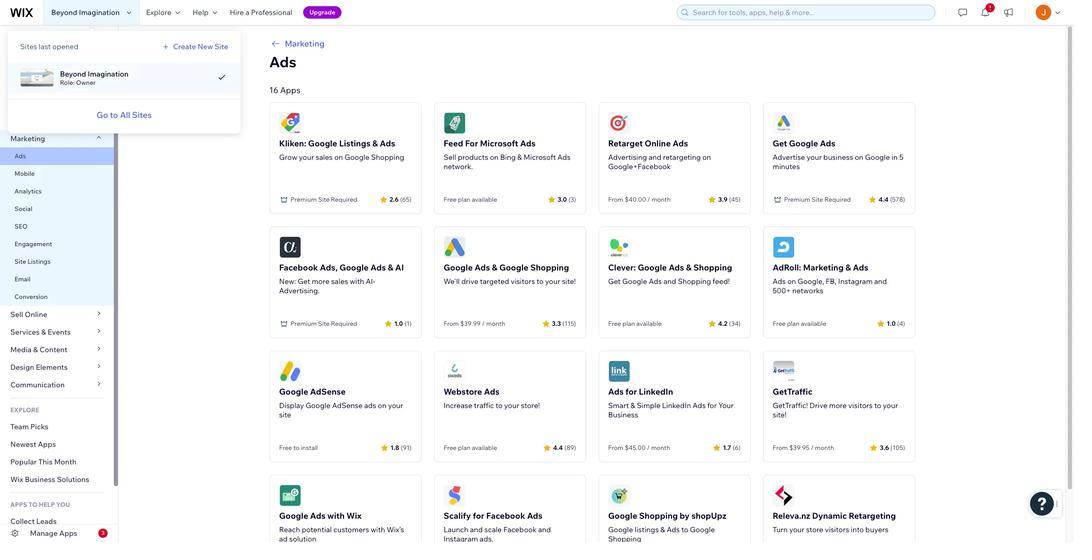 Task type: describe. For each thing, give the bounding box(es) containing it.
hire
[[230, 8, 244, 17]]

month for google
[[487, 320, 506, 328]]

fb,
[[826, 277, 837, 286]]

team
[[10, 422, 29, 432]]

& inside google ads & google shopping we'll drive targeted visitors to your site!
[[492, 262, 498, 273]]

a
[[246, 8, 250, 17]]

16 apps
[[269, 85, 301, 95]]

1.8
[[391, 444, 399, 452]]

instagram inside scalify for facebook ads launch and scale facebook and instagram ads.
[[444, 535, 478, 543]]

with inside facebook ads, google ads & ai new: get more sales with ai- advertising.
[[350, 277, 364, 286]]

(34)
[[729, 320, 741, 327]]

available for ads
[[801, 320, 827, 328]]

team picks link
[[0, 418, 114, 436]]

free for feed for microsoft ads
[[444, 196, 457, 203]]

site listings link
[[0, 253, 114, 271]]

clever:
[[609, 262, 636, 273]]

collect
[[10, 517, 35, 527]]

4.2
[[719, 320, 728, 327]]

month
[[54, 458, 77, 467]]

& inside clever: google ads & shopping get google ads and shopping feed!
[[686, 262, 692, 273]]

leads
[[36, 517, 57, 527]]

media
[[10, 345, 32, 355]]

kliken: google listings & ads logo image
[[279, 112, 301, 134]]

google adsense logo image
[[279, 361, 301, 383]]

plan for adroll:
[[788, 320, 800, 328]]

free for clever: google ads & shopping
[[609, 320, 621, 328]]

google adsense display google adsense ads on your site
[[279, 387, 403, 420]]

month for more
[[816, 444, 835, 452]]

ads inside scalify for facebook ads launch and scale facebook and instagram ads.
[[527, 511, 543, 521]]

to inside webstore ads increase traffic to your store!
[[496, 401, 503, 411]]

4.4 for get google ads
[[879, 195, 889, 203]]

imagination for beyond imagination role: owner
[[88, 69, 129, 78]]

5
[[900, 153, 904, 162]]

hire a professional
[[230, 8, 292, 17]]

google shopping by shopupz logo image
[[609, 485, 630, 507]]

google inside google ads with wix reach potential customers with wix's ad solution
[[279, 511, 308, 521]]

retarget
[[609, 138, 643, 149]]

wix business solutions
[[10, 475, 89, 485]]

professional
[[251, 8, 292, 17]]

and left scale
[[470, 525, 483, 535]]

1 horizontal spatial marketing
[[285, 38, 325, 49]]

traffic
[[474, 401, 494, 411]]

(65)
[[400, 195, 412, 203]]

2 vertical spatial with
[[371, 525, 385, 535]]

advertising
[[609, 153, 647, 162]]

advertising.
[[279, 286, 320, 296]]

retarget online ads logo image
[[609, 112, 630, 134]]

feed!
[[713, 277, 730, 286]]

& inside media & content link
[[33, 345, 38, 355]]

1 horizontal spatial marketing link
[[269, 37, 916, 50]]

scalify
[[444, 511, 471, 521]]

2 vertical spatial facebook
[[504, 525, 537, 535]]

get inside clever: google ads & shopping get google ads and shopping feed!
[[609, 277, 621, 286]]

create new site button
[[161, 42, 228, 51]]

by
[[680, 511, 690, 521]]

& inside google shopping by shopupz google listings & ads to google shopping
[[661, 525, 666, 535]]

& inside kliken: google listings & ads grow your sales on google shopping
[[373, 138, 378, 149]]

1 vertical spatial marketing link
[[0, 130, 114, 148]]

on for get google ads
[[855, 153, 864, 162]]

required for ads
[[825, 196, 851, 203]]

popular this month link
[[0, 454, 114, 471]]

premium for facebook
[[291, 320, 317, 328]]

advertise
[[773, 153, 806, 162]]

your inside get google ads advertise your business on google in 5 minutes
[[807, 153, 822, 162]]

upgrade button
[[303, 6, 342, 19]]

1.0 for facebook ads, google ads & ai
[[394, 320, 403, 327]]

/ for google
[[482, 320, 485, 328]]

free plan available for feed
[[444, 196, 497, 203]]

webstore ads increase traffic to your store!
[[444, 387, 540, 411]]

google shopping by shopupz google listings & ads to google shopping
[[609, 511, 727, 543]]

your inside google ads & google shopping we'll drive targeted visitors to your site!
[[546, 277, 561, 286]]

business inside sidebar "element"
[[25, 475, 55, 485]]

/ for advertising
[[648, 196, 651, 203]]

ads inside webstore ads increase traffic to your store!
[[484, 387, 500, 397]]

newest apps link
[[0, 436, 114, 454]]

explore
[[10, 406, 39, 414]]

for for smart
[[626, 387, 637, 397]]

communication link
[[0, 376, 114, 394]]

mobile link
[[0, 165, 114, 183]]

1 vertical spatial microsoft
[[524, 153, 556, 162]]

to
[[29, 501, 37, 509]]

your inside 'gettraffic gettraffic! drive more visitors to your site!'
[[883, 401, 899, 411]]

google ads with wix logo image
[[279, 485, 301, 507]]

imagination for beyond imagination
[[79, 8, 120, 17]]

instagram inside adroll: marketing & ads ads on google, fb, instagram and 500+ networks
[[839, 277, 873, 286]]

we'll
[[444, 277, 460, 286]]

1 vertical spatial facebook
[[487, 511, 526, 521]]

ads inside google shopping by shopupz google listings & ads to google shopping
[[667, 525, 680, 535]]

for for ads
[[473, 511, 485, 521]]

market
[[26, 92, 50, 101]]

gettraffic logo image
[[773, 361, 795, 383]]

buyers
[[866, 525, 889, 535]]

feed for microsoft ads logo image
[[444, 112, 466, 134]]

& inside adroll: marketing & ads ads on google, fb, instagram and 500+ networks
[[846, 262, 852, 273]]

& inside facebook ads, google ads & ai new: get more sales with ai- advertising.
[[388, 262, 394, 273]]

events
[[48, 328, 71, 337]]

ads for linkedin logo image
[[609, 361, 630, 383]]

1 vertical spatial with
[[328, 511, 345, 521]]

and inside retarget online ads advertising and retargeting on google+facebook
[[649, 153, 662, 162]]

ai
[[395, 262, 404, 273]]

go to all sites
[[97, 110, 152, 120]]

wix inside sidebar "element"
[[10, 475, 23, 485]]

analytics
[[14, 187, 42, 195]]

4.4 for webstore ads
[[553, 444, 563, 452]]

site listings
[[14, 258, 51, 266]]

(105)
[[891, 444, 906, 452]]

from for ads for linkedin
[[609, 444, 624, 452]]

facebook ads, google ads & ai new: get more sales with ai- advertising.
[[279, 262, 404, 296]]

3
[[101, 530, 105, 537]]

communication
[[10, 381, 66, 390]]

and right scale
[[538, 525, 551, 535]]

site for facebook ads, google ads & ai
[[318, 320, 330, 328]]

listings inside kliken: google listings & ads grow your sales on google shopping
[[339, 138, 371, 149]]

adroll: marketing & ads logo image
[[773, 237, 795, 258]]

from $39.95 / month
[[773, 444, 835, 452]]

google ads & google shopping logo image
[[444, 237, 466, 258]]

drive
[[462, 277, 479, 286]]

go
[[97, 110, 108, 120]]

google inside facebook ads, google ads & ai new: get more sales with ai- advertising.
[[340, 262, 369, 273]]

go to all sites link
[[97, 109, 152, 121]]

collect leads link
[[0, 513, 114, 531]]

premium site required for ads
[[785, 196, 851, 203]]

month for smart
[[652, 444, 671, 452]]

wix inside google ads with wix reach potential customers with wix's ad solution
[[347, 511, 362, 521]]

1.0 for adroll: marketing & ads
[[887, 320, 896, 327]]

newest
[[10, 440, 36, 449]]

shopping inside kliken: google listings & ads grow your sales on google shopping
[[371, 153, 404, 162]]

opened
[[52, 42, 78, 51]]

show menu
[[31, 36, 77, 47]]

conversion
[[14, 293, 48, 301]]

1.7 (6)
[[723, 444, 741, 452]]

owner
[[76, 78, 96, 86]]

3.0 (3)
[[558, 195, 576, 203]]

month for advertising
[[652, 196, 671, 203]]

picks
[[30, 422, 48, 432]]

business inside ads for linkedin smart & simple linkedin ads for your business
[[609, 411, 639, 420]]

sidebar element
[[0, 25, 119, 543]]

explore
[[146, 8, 172, 17]]

beyond for beyond imagination role: owner
[[60, 69, 86, 78]]

popular
[[10, 458, 37, 467]]

engagement
[[14, 240, 52, 248]]

on inside adroll: marketing & ads ads on google, fb, instagram and 500+ networks
[[788, 277, 797, 286]]

app market home
[[10, 92, 73, 101]]

engagement link
[[0, 236, 114, 253]]

plan for webstore
[[458, 444, 471, 452]]

3.6
[[880, 444, 890, 452]]

site! inside 'gettraffic gettraffic! drive more visitors to your site!'
[[773, 411, 787, 420]]

from for gettraffic
[[773, 444, 788, 452]]

ads
[[364, 401, 376, 411]]

/ for smart
[[647, 444, 650, 452]]

free plan available for clever:
[[609, 320, 662, 328]]

visitors inside google ads & google shopping we'll drive targeted visitors to your site!
[[511, 277, 535, 286]]

business
[[824, 153, 854, 162]]

free for webstore ads
[[444, 444, 457, 452]]

apps to help you
[[10, 501, 70, 509]]

webstore
[[444, 387, 482, 397]]

1 vertical spatial linkedin
[[663, 401, 691, 411]]

online for retarget
[[645, 138, 671, 149]]

install
[[301, 444, 318, 452]]

your inside kliken: google listings & ads grow your sales on google shopping
[[299, 153, 314, 162]]

0 vertical spatial linkedin
[[639, 387, 674, 397]]

apps for 16 apps
[[280, 85, 301, 95]]

free for google adsense
[[279, 444, 292, 452]]

premium for get
[[785, 196, 811, 203]]

launch
[[444, 525, 469, 535]]

available for shopping
[[637, 320, 662, 328]]

design elements
[[10, 363, 68, 372]]



Task type: vqa. For each thing, say whether or not it's contained in the screenshot.
Services
yes



Task type: locate. For each thing, give the bounding box(es) containing it.
to inside google shopping by shopupz google listings & ads to google shopping
[[682, 525, 689, 535]]

microsoft up bing
[[480, 138, 519, 149]]

bing
[[500, 153, 516, 162]]

4.4
[[879, 195, 889, 203], [553, 444, 563, 452]]

ads
[[269, 53, 297, 71], [380, 138, 396, 149], [520, 138, 536, 149], [673, 138, 689, 149], [820, 138, 836, 149], [14, 152, 26, 160], [558, 153, 571, 162], [371, 262, 386, 273], [475, 262, 490, 273], [669, 262, 685, 273], [853, 262, 869, 273], [649, 277, 662, 286], [773, 277, 786, 286], [484, 387, 500, 397], [609, 387, 624, 397], [693, 401, 706, 411], [310, 511, 326, 521], [527, 511, 543, 521], [667, 525, 680, 535]]

online up services & events
[[25, 310, 47, 319]]

plan down network.
[[458, 196, 471, 203]]

with left wix's
[[371, 525, 385, 535]]

4.4 (578)
[[879, 195, 906, 203]]

facebook right scale
[[504, 525, 537, 535]]

with
[[350, 277, 364, 286], [328, 511, 345, 521], [371, 525, 385, 535]]

sales inside facebook ads, google ads & ai new: get more sales with ai- advertising.
[[331, 277, 348, 286]]

apps for manage apps
[[59, 529, 77, 538]]

0 vertical spatial listings
[[339, 138, 371, 149]]

on inside get google ads advertise your business on google in 5 minutes
[[855, 153, 864, 162]]

visitors right drive
[[849, 401, 873, 411]]

& inside ads for linkedin smart & simple linkedin ads for your business
[[631, 401, 636, 411]]

free plan available for webstore
[[444, 444, 497, 452]]

sell up services
[[10, 310, 23, 319]]

dynamic
[[813, 511, 847, 521]]

plan for feed
[[458, 196, 471, 203]]

your left business at the top of page
[[807, 153, 822, 162]]

ai-
[[366, 277, 376, 286]]

from for google ads & google shopping
[[444, 320, 459, 328]]

plan down 500+
[[788, 320, 800, 328]]

new:
[[279, 277, 296, 286]]

0 horizontal spatial marketing link
[[0, 130, 114, 148]]

sales down ads,
[[331, 277, 348, 286]]

marketing up fb,
[[804, 262, 844, 273]]

listings inside sidebar "element"
[[28, 258, 51, 266]]

2 vertical spatial marketing
[[804, 262, 844, 273]]

1 1.0 from the left
[[394, 320, 403, 327]]

2.6
[[390, 195, 399, 203]]

your inside the google adsense display google adsense ads on your site
[[388, 401, 403, 411]]

1 vertical spatial more
[[830, 401, 847, 411]]

1 horizontal spatial more
[[830, 401, 847, 411]]

free down "increase"
[[444, 444, 457, 452]]

to up 3.6
[[875, 401, 882, 411]]

0 horizontal spatial listings
[[28, 258, 51, 266]]

0 vertical spatial sites
[[20, 42, 37, 51]]

on left bing
[[490, 153, 499, 162]]

0 vertical spatial with
[[350, 277, 364, 286]]

beyond up home
[[60, 69, 86, 78]]

solution
[[289, 535, 317, 543]]

your right ads on the left of page
[[388, 401, 403, 411]]

business down popular this month
[[25, 475, 55, 485]]

more inside 'gettraffic gettraffic! drive more visitors to your site!'
[[830, 401, 847, 411]]

required for listings
[[331, 196, 358, 203]]

2 horizontal spatial for
[[708, 401, 717, 411]]

site
[[279, 411, 291, 420]]

to inside google ads & google shopping we'll drive targeted visitors to your site!
[[537, 277, 544, 286]]

your left the store!
[[505, 401, 520, 411]]

16
[[269, 85, 279, 95]]

sell inside sidebar "element"
[[10, 310, 23, 319]]

site inside sidebar "element"
[[14, 258, 26, 266]]

1 vertical spatial imagination
[[88, 69, 129, 78]]

retarget online ads advertising and retargeting on google+facebook
[[609, 138, 712, 171]]

0 vertical spatial for
[[626, 387, 637, 397]]

gettraffic
[[773, 387, 813, 397]]

2 vertical spatial for
[[473, 511, 485, 521]]

to right traffic
[[496, 401, 503, 411]]

drive
[[810, 401, 828, 411]]

show menu button
[[9, 32, 77, 51]]

and left retargeting
[[649, 153, 662, 162]]

imagination inside beyond imagination role: owner
[[88, 69, 129, 78]]

instagram down scalify
[[444, 535, 478, 543]]

required
[[331, 196, 358, 203], [825, 196, 851, 203], [331, 320, 358, 328]]

free plan available down networks
[[773, 320, 827, 328]]

from
[[609, 196, 624, 203], [444, 320, 459, 328], [609, 444, 624, 452], [773, 444, 788, 452]]

2 horizontal spatial marketing
[[804, 262, 844, 273]]

linkedin up simple
[[639, 387, 674, 397]]

more down ads,
[[312, 277, 330, 286]]

4.2 (34)
[[719, 320, 741, 327]]

site! up (115)
[[562, 277, 576, 286]]

smart
[[609, 401, 629, 411]]

mobile
[[14, 170, 35, 178]]

visitors inside releva.nz dynamic retargeting turn your store visitors into buyers
[[825, 525, 850, 535]]

required for google
[[331, 320, 358, 328]]

webstore ads logo image
[[444, 361, 466, 383]]

ads inside sidebar "element"
[[14, 152, 26, 160]]

0 vertical spatial marketing
[[285, 38, 325, 49]]

to down by at the bottom right
[[682, 525, 689, 535]]

0 vertical spatial more
[[312, 277, 330, 286]]

to left the install
[[294, 444, 300, 452]]

on right grow on the top of the page
[[335, 153, 343, 162]]

more right drive
[[830, 401, 847, 411]]

0 horizontal spatial 1.0
[[394, 320, 403, 327]]

/ for more
[[811, 444, 814, 452]]

shopping inside google ads & google shopping we'll drive targeted visitors to your site!
[[531, 262, 569, 273]]

sell inside feed for microsoft ads sell products on bing & microsoft ads network.
[[444, 153, 456, 162]]

site! inside google ads & google shopping we'll drive targeted visitors to your site!
[[562, 277, 576, 286]]

feed
[[444, 138, 464, 149]]

clever: google ads & shopping logo image
[[609, 237, 630, 258]]

free
[[444, 196, 457, 203], [609, 320, 621, 328], [773, 320, 786, 328], [279, 444, 292, 452], [444, 444, 457, 452]]

0 vertical spatial visitors
[[511, 277, 535, 286]]

1.0 (1)
[[394, 320, 412, 327]]

beyond imagination role: owner
[[60, 69, 129, 86]]

plan up ads for linkedin logo
[[623, 320, 635, 328]]

month right $39.95
[[816, 444, 835, 452]]

beyond up menu
[[51, 8, 77, 17]]

1.0 left (4)
[[887, 320, 896, 327]]

1 vertical spatial visitors
[[849, 401, 873, 411]]

scalify for facebook ads logo image
[[444, 485, 466, 507]]

business up $45.00
[[609, 411, 639, 420]]

sell down feed
[[444, 153, 456, 162]]

releva.nz dynamic retargeting logo image
[[773, 485, 795, 507]]

hire a professional link
[[224, 0, 299, 25]]

premium site required for listings
[[291, 196, 358, 203]]

1.0
[[394, 320, 403, 327], [887, 320, 896, 327]]

0 vertical spatial instagram
[[839, 277, 873, 286]]

services
[[10, 328, 40, 337]]

1 vertical spatial sell
[[10, 310, 23, 319]]

0 vertical spatial adsense
[[310, 387, 346, 397]]

online up retargeting
[[645, 138, 671, 149]]

1 vertical spatial site!
[[773, 411, 787, 420]]

free right (115)
[[609, 320, 621, 328]]

minutes
[[773, 162, 800, 171]]

on inside retarget online ads advertising and retargeting on google+facebook
[[703, 153, 712, 162]]

free plan available down network.
[[444, 196, 497, 203]]

premium down grow on the top of the page
[[291, 196, 317, 203]]

Search apps... field
[[22, 64, 106, 78]]

on down adroll:
[[788, 277, 797, 286]]

1 vertical spatial 4.4
[[553, 444, 563, 452]]

0 horizontal spatial 4.4
[[553, 444, 563, 452]]

0 horizontal spatial instagram
[[444, 535, 478, 543]]

from $45.00 / month
[[609, 444, 671, 452]]

0 horizontal spatial wix
[[10, 475, 23, 485]]

for right scalify
[[473, 511, 485, 521]]

1 vertical spatial sites
[[132, 110, 152, 120]]

get inside get google ads advertise your business on google in 5 minutes
[[773, 138, 788, 149]]

on right ads on the left of page
[[378, 401, 387, 411]]

(45)
[[730, 195, 741, 203]]

1 horizontal spatial online
[[645, 138, 671, 149]]

apps for newest apps
[[38, 440, 56, 449]]

1 horizontal spatial microsoft
[[524, 153, 556, 162]]

sales inside kliken: google listings & ads grow your sales on google shopping
[[316, 153, 333, 162]]

1 vertical spatial adsense
[[332, 401, 363, 411]]

1 horizontal spatial for
[[626, 387, 637, 397]]

0 vertical spatial sales
[[316, 153, 333, 162]]

create
[[173, 42, 196, 51]]

team picks
[[10, 422, 48, 432]]

/ right $39.95
[[811, 444, 814, 452]]

sites left last
[[20, 42, 37, 51]]

from left $40.00
[[609, 196, 624, 203]]

from for retarget online ads
[[609, 196, 624, 203]]

free plan available for adroll:
[[773, 320, 827, 328]]

1 horizontal spatial business
[[609, 411, 639, 420]]

(89)
[[565, 444, 576, 452]]

0 horizontal spatial online
[[25, 310, 47, 319]]

adsense
[[310, 387, 346, 397], [332, 401, 363, 411]]

2.6 (65)
[[390, 195, 412, 203]]

help
[[39, 501, 55, 509]]

ads inside google ads & google shopping we'll drive targeted visitors to your site!
[[475, 262, 490, 273]]

services & events link
[[0, 324, 114, 341]]

from left $39.95
[[773, 444, 788, 452]]

ads inside kliken: google listings & ads grow your sales on google shopping
[[380, 138, 396, 149]]

free left the install
[[279, 444, 292, 452]]

from left $45.00
[[609, 444, 624, 452]]

last
[[39, 42, 51, 51]]

/ right $40.00
[[648, 196, 651, 203]]

free down network.
[[444, 196, 457, 203]]

for inside scalify for facebook ads launch and scale facebook and instagram ads.
[[473, 511, 485, 521]]

potential
[[302, 525, 332, 535]]

0 horizontal spatial more
[[312, 277, 330, 286]]

networks
[[793, 286, 824, 296]]

increase
[[444, 401, 473, 411]]

1 horizontal spatial wix
[[347, 511, 362, 521]]

1.0 left (1)
[[394, 320, 403, 327]]

kliken: google listings & ads grow your sales on google shopping
[[279, 138, 404, 162]]

for left the your
[[708, 401, 717, 411]]

2 horizontal spatial with
[[371, 525, 385, 535]]

1 horizontal spatial get
[[609, 277, 621, 286]]

sell
[[444, 153, 456, 162], [10, 310, 23, 319]]

your inside releva.nz dynamic retargeting turn your store visitors into buyers
[[790, 525, 805, 535]]

analytics link
[[0, 183, 114, 200]]

month right $40.00
[[652, 196, 671, 203]]

4.4 left (578)
[[879, 195, 889, 203]]

1 vertical spatial business
[[25, 475, 55, 485]]

marketing inside adroll: marketing & ads ads on google, fb, instagram and 500+ networks
[[804, 262, 844, 273]]

0 horizontal spatial sites
[[20, 42, 37, 51]]

on inside the google adsense display google adsense ads on your site
[[378, 401, 387, 411]]

beyond for beyond imagination
[[51, 8, 77, 17]]

facebook up new:
[[279, 262, 318, 273]]

network.
[[444, 162, 473, 171]]

get right new:
[[298, 277, 310, 286]]

0 horizontal spatial with
[[328, 511, 345, 521]]

on for google adsense
[[378, 401, 387, 411]]

and inside adroll: marketing & ads ads on google, fb, instagram and 500+ networks
[[875, 277, 888, 286]]

1 horizontal spatial instagram
[[839, 277, 873, 286]]

0 vertical spatial sell
[[444, 153, 456, 162]]

more inside facebook ads, google ads & ai new: get more sales with ai- advertising.
[[312, 277, 330, 286]]

marketing up ads link
[[10, 134, 45, 143]]

(6)
[[733, 444, 741, 452]]

marketing down upgrade button
[[285, 38, 325, 49]]

2 vertical spatial apps
[[59, 529, 77, 538]]

your right grow on the top of the page
[[299, 153, 314, 162]]

2 horizontal spatial apps
[[280, 85, 301, 95]]

and
[[649, 153, 662, 162], [664, 277, 677, 286], [875, 277, 888, 286], [470, 525, 483, 535], [538, 525, 551, 535]]

new
[[198, 42, 213, 51]]

marketing inside sidebar "element"
[[10, 134, 45, 143]]

your up 3.3 at the right
[[546, 277, 561, 286]]

role:
[[60, 78, 75, 86]]

Search for tools, apps, help & more... field
[[690, 5, 932, 20]]

on right business at the top of page
[[855, 153, 864, 162]]

wix down popular
[[10, 475, 23, 485]]

0 vertical spatial marketing link
[[269, 37, 916, 50]]

beyond inside beyond imagination role: owner
[[60, 69, 86, 78]]

0 horizontal spatial for
[[473, 511, 485, 521]]

0 horizontal spatial get
[[298, 277, 310, 286]]

imagination
[[79, 8, 120, 17], [88, 69, 129, 78]]

1 horizontal spatial site!
[[773, 411, 787, 420]]

free plan available up ads for linkedin logo
[[609, 320, 662, 328]]

& inside services & events link
[[41, 328, 46, 337]]

google+facebook
[[609, 162, 671, 171]]

2 horizontal spatial get
[[773, 138, 788, 149]]

required down facebook ads, google ads & ai new: get more sales with ai- advertising.
[[331, 320, 358, 328]]

0 vertical spatial business
[[609, 411, 639, 420]]

1 vertical spatial sales
[[331, 277, 348, 286]]

0 vertical spatial microsoft
[[480, 138, 519, 149]]

2 1.0 from the left
[[887, 320, 896, 327]]

on for retarget online ads
[[703, 153, 712, 162]]

plan for clever:
[[623, 320, 635, 328]]

apps up this
[[38, 440, 56, 449]]

0 vertical spatial site!
[[562, 277, 576, 286]]

premium site required for google
[[291, 320, 358, 328]]

more
[[312, 277, 330, 286], [830, 401, 847, 411]]

to left all
[[110, 110, 118, 120]]

media & content link
[[0, 341, 114, 359]]

on inside kliken: google listings & ads grow your sales on google shopping
[[335, 153, 343, 162]]

0 vertical spatial online
[[645, 138, 671, 149]]

1 horizontal spatial 1.0
[[887, 320, 896, 327]]

create new site
[[173, 42, 228, 51]]

month
[[652, 196, 671, 203], [487, 320, 506, 328], [652, 444, 671, 452], [816, 444, 835, 452]]

1 horizontal spatial apps
[[59, 529, 77, 538]]

premium down minutes
[[785, 196, 811, 203]]

online for sell
[[25, 310, 47, 319]]

to
[[110, 110, 118, 120], [537, 277, 544, 286], [496, 401, 503, 411], [875, 401, 882, 411], [294, 444, 300, 452], [682, 525, 689, 535]]

online inside retarget online ads advertising and retargeting on google+facebook
[[645, 138, 671, 149]]

premium for kliken:
[[291, 196, 317, 203]]

0 vertical spatial beyond
[[51, 8, 77, 17]]

free for adroll: marketing & ads
[[773, 320, 786, 328]]

ads inside google ads with wix reach potential customers with wix's ad solution
[[310, 511, 326, 521]]

ads inside get google ads advertise your business on google in 5 minutes
[[820, 138, 836, 149]]

0 vertical spatial apps
[[280, 85, 301, 95]]

your up 3.6 (105)
[[883, 401, 899, 411]]

site!
[[562, 277, 576, 286], [773, 411, 787, 420]]

0 horizontal spatial marketing
[[10, 134, 45, 143]]

conversion link
[[0, 288, 114, 306]]

get inside facebook ads, google ads & ai new: get more sales with ai- advertising.
[[298, 277, 310, 286]]

get google ads advertise your business on google in 5 minutes
[[773, 138, 904, 171]]

available for sell
[[472, 196, 497, 203]]

ads inside facebook ads, google ads & ai new: get more sales with ai- advertising.
[[371, 262, 386, 273]]

0 vertical spatial facebook
[[279, 262, 318, 273]]

required down kliken: google listings & ads grow your sales on google shopping
[[331, 196, 358, 203]]

premium down advertising.
[[291, 320, 317, 328]]

&
[[373, 138, 378, 149], [518, 153, 522, 162], [388, 262, 394, 273], [492, 262, 498, 273], [686, 262, 692, 273], [846, 262, 852, 273], [41, 328, 46, 337], [33, 345, 38, 355], [631, 401, 636, 411], [661, 525, 666, 535]]

4.4 left (89)
[[553, 444, 563, 452]]

online
[[645, 138, 671, 149], [25, 310, 47, 319]]

0 horizontal spatial apps
[[38, 440, 56, 449]]

0 horizontal spatial sell
[[10, 310, 23, 319]]

email link
[[0, 271, 114, 288]]

on inside feed for microsoft ads sell products on bing & microsoft ads network.
[[490, 153, 499, 162]]

1 vertical spatial beyond
[[60, 69, 86, 78]]

available for to
[[472, 444, 497, 452]]

instagram right fb,
[[839, 277, 873, 286]]

3.9 (45)
[[719, 195, 741, 203]]

1 vertical spatial listings
[[28, 258, 51, 266]]

free to install
[[279, 444, 318, 452]]

0 vertical spatial 4.4
[[879, 195, 889, 203]]

1 horizontal spatial with
[[350, 277, 364, 286]]

0 vertical spatial wix
[[10, 475, 23, 485]]

0 horizontal spatial microsoft
[[480, 138, 519, 149]]

with left "ai-"
[[350, 277, 364, 286]]

and up "1.0 (4)" at the right bottom
[[875, 277, 888, 286]]

1 horizontal spatial 4.4
[[879, 195, 889, 203]]

/ right $39.99
[[482, 320, 485, 328]]

to right targeted
[[537, 277, 544, 286]]

site for kliken: google listings & ads
[[318, 196, 330, 203]]

all
[[120, 110, 130, 120]]

popular this month
[[10, 458, 77, 467]]

plan down "increase"
[[458, 444, 471, 452]]

linkedin right simple
[[663, 401, 691, 411]]

2 vertical spatial visitors
[[825, 525, 850, 535]]

1 vertical spatial marketing
[[10, 134, 45, 143]]

facebook inside facebook ads, google ads & ai new: get more sales with ai- advertising.
[[279, 262, 318, 273]]

free plan available down "increase"
[[444, 444, 497, 452]]

wix's
[[387, 525, 404, 535]]

1.7
[[723, 444, 732, 452]]

facebook ads, google ads & ai logo image
[[279, 237, 301, 258]]

this
[[38, 458, 53, 467]]

get down clever:
[[609, 277, 621, 286]]

sites
[[20, 42, 37, 51], [132, 110, 152, 120]]

1 vertical spatial for
[[708, 401, 717, 411]]

ads,
[[320, 262, 338, 273]]

plan
[[458, 196, 471, 203], [623, 320, 635, 328], [788, 320, 800, 328], [458, 444, 471, 452]]

/ right $45.00
[[647, 444, 650, 452]]

for up 'smart' at the right bottom of the page
[[626, 387, 637, 397]]

feed for microsoft ads sell products on bing & microsoft ads network.
[[444, 138, 571, 171]]

apps right the manage
[[59, 529, 77, 538]]

free down 500+
[[773, 320, 786, 328]]

1 horizontal spatial sites
[[132, 110, 152, 120]]

0 horizontal spatial business
[[25, 475, 55, 485]]

with up customers
[[328, 511, 345, 521]]

on right retargeting
[[703, 153, 712, 162]]

1 vertical spatial online
[[25, 310, 47, 319]]

to inside 'gettraffic gettraffic! drive more visitors to your site!'
[[875, 401, 882, 411]]

on for feed for microsoft ads
[[490, 153, 499, 162]]

wix up customers
[[347, 511, 362, 521]]

1 vertical spatial instagram
[[444, 535, 478, 543]]

from $39.99 / month
[[444, 320, 506, 328]]

online inside sidebar "element"
[[25, 310, 47, 319]]

microsoft right bing
[[524, 153, 556, 162]]

0 horizontal spatial site!
[[562, 277, 576, 286]]

site for get google ads
[[812, 196, 824, 203]]

visitors inside 'gettraffic gettraffic! drive more visitors to your site!'
[[849, 401, 873, 411]]

500+
[[773, 286, 791, 296]]

and left feed!
[[664, 277, 677, 286]]

& inside feed for microsoft ads sell products on bing & microsoft ads network.
[[518, 153, 522, 162]]

0 vertical spatial imagination
[[79, 8, 120, 17]]

your inside webstore ads increase traffic to your store!
[[505, 401, 520, 411]]

your down releva.nz
[[790, 525, 805, 535]]

1 horizontal spatial sell
[[444, 153, 456, 162]]

and inside clever: google ads & shopping get google ads and shopping feed!
[[664, 277, 677, 286]]

facebook up scale
[[487, 511, 526, 521]]

1 horizontal spatial listings
[[339, 138, 371, 149]]

1 vertical spatial wix
[[347, 511, 362, 521]]

month right $45.00
[[652, 444, 671, 452]]

visitors down dynamic
[[825, 525, 850, 535]]

month right $39.99
[[487, 320, 506, 328]]

you
[[56, 501, 70, 509]]

menu
[[55, 36, 77, 47]]

1 vertical spatial apps
[[38, 440, 56, 449]]

(115)
[[563, 320, 576, 327]]

apps right 16
[[280, 85, 301, 95]]

3.3
[[552, 320, 561, 327]]

from left $39.99
[[444, 320, 459, 328]]

required down business at the top of page
[[825, 196, 851, 203]]

get google ads logo image
[[773, 112, 795, 134]]

visitors right targeted
[[511, 277, 535, 286]]

sites right all
[[132, 110, 152, 120]]

ads inside retarget online ads advertising and retargeting on google+facebook
[[673, 138, 689, 149]]



